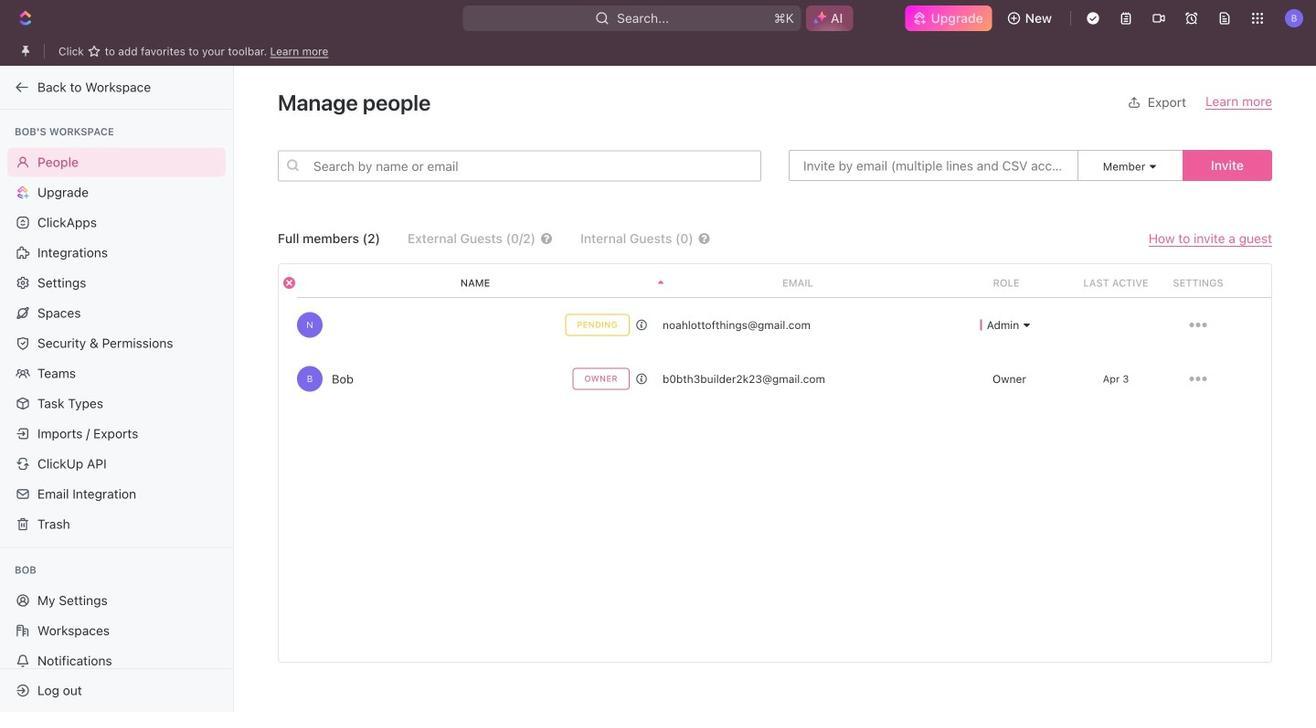 Task type: locate. For each thing, give the bounding box(es) containing it.
Search by name or email text field
[[278, 150, 762, 182]]



Task type: vqa. For each thing, say whether or not it's contained in the screenshot.
SEARCH BY NAME OR EMAIL TEXT FIELD
yes



Task type: describe. For each thing, give the bounding box(es) containing it.
Invite by email (multiple lines and CSV accepted) text field
[[789, 150, 1079, 181]]



